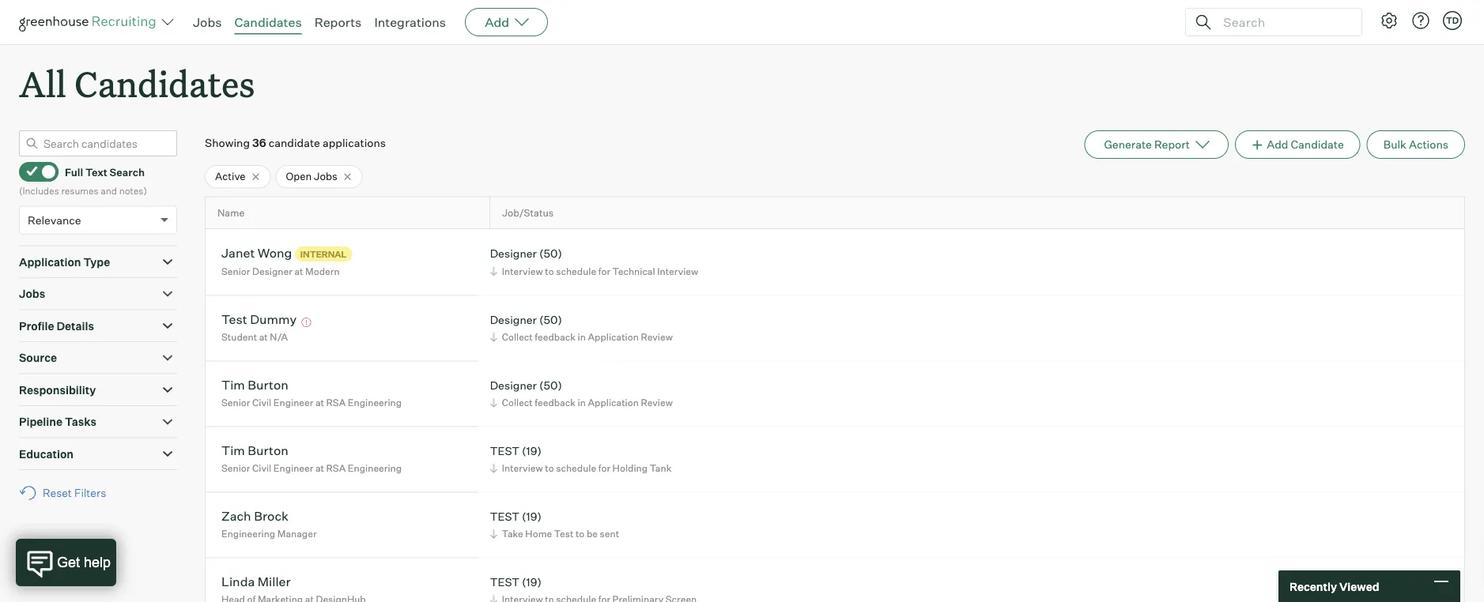 Task type: describe. For each thing, give the bounding box(es) containing it.
designer (50) collect feedback in application review for student at n/a
[[490, 313, 673, 343]]

student
[[221, 332, 257, 343]]

greenhouse recruiting image
[[19, 13, 161, 32]]

candidate reports are now available! apply filters and select "view in app" element
[[1085, 131, 1229, 159]]

bulk actions
[[1384, 138, 1449, 152]]

1 vertical spatial jobs
[[314, 170, 338, 183]]

burton for designer
[[248, 377, 289, 393]]

applications
[[323, 136, 386, 150]]

test for tim burton
[[490, 444, 520, 458]]

source
[[19, 351, 57, 365]]

3 (19) from the top
[[522, 576, 542, 589]]

integrations
[[374, 14, 446, 30]]

active
[[215, 170, 246, 183]]

zach brock engineering manager
[[221, 509, 317, 540]]

0 vertical spatial jobs
[[193, 14, 222, 30]]

bulk actions link
[[1367, 131, 1466, 159]]

3 test from the top
[[490, 576, 520, 589]]

take
[[502, 528, 523, 540]]

search
[[110, 166, 145, 178]]

td button
[[1444, 11, 1463, 30]]

technical
[[613, 265, 655, 277]]

add button
[[465, 8, 548, 36]]

0 horizontal spatial test
[[221, 312, 247, 328]]

jobs link
[[193, 14, 222, 30]]

test dummy link
[[221, 312, 297, 330]]

senior for designer (50)
[[221, 397, 250, 409]]

tim burton link for designer
[[221, 377, 289, 396]]

sent
[[600, 528, 619, 540]]

generate
[[1105, 138, 1152, 152]]

application type
[[19, 255, 110, 269]]

designer for student at n/a
[[490, 313, 537, 327]]

integrations link
[[374, 14, 446, 30]]

linda
[[221, 574, 255, 590]]

rsa for designer (50)
[[326, 397, 346, 409]]

all candidates
[[19, 60, 255, 107]]

add candidate link
[[1235, 131, 1361, 159]]

showing
[[205, 136, 250, 150]]

resumes
[[61, 185, 99, 197]]

tim for designer
[[221, 377, 245, 393]]

and
[[101, 185, 117, 197]]

education
[[19, 447, 74, 461]]

manager
[[277, 528, 317, 540]]

all
[[19, 60, 66, 107]]

details
[[56, 319, 94, 333]]

dummy
[[250, 312, 297, 328]]

interview to schedule for technical interview link
[[488, 264, 703, 279]]

viewed
[[1340, 580, 1380, 594]]

1 vertical spatial candidates
[[74, 60, 255, 107]]

reports
[[315, 14, 362, 30]]

generate report
[[1105, 138, 1190, 152]]

pipeline
[[19, 415, 63, 429]]

miller
[[258, 574, 291, 590]]

checkmark image
[[26, 166, 38, 177]]

candidate
[[1291, 138, 1344, 152]]

zach brock link
[[221, 509, 289, 527]]

generate report button
[[1085, 131, 1229, 159]]

linda miller link
[[221, 574, 291, 593]]

tank
[[650, 463, 672, 475]]

designer for senior designer at modern
[[490, 247, 537, 261]]

open jobs
[[286, 170, 338, 183]]

wong
[[258, 245, 292, 261]]

tim burton senior civil engineer at rsa engineering for test
[[221, 443, 402, 475]]

reports link
[[315, 14, 362, 30]]

td button
[[1440, 8, 1466, 33]]

0 vertical spatial application
[[19, 255, 81, 269]]

pipeline tasks
[[19, 415, 97, 429]]

bulk
[[1384, 138, 1407, 152]]

name
[[218, 207, 245, 219]]

be
[[587, 528, 598, 540]]

interview for (19)
[[502, 463, 543, 475]]

for for (19)
[[598, 463, 611, 475]]

full
[[65, 166, 83, 178]]

collect feedback in application review link for senior civil engineer at rsa engineering
[[488, 396, 677, 411]]

(19) for tim burton
[[522, 444, 542, 458]]

review for student at n/a
[[641, 332, 673, 343]]

recently
[[1290, 580, 1338, 594]]

engineering for test (19)
[[348, 463, 402, 475]]

text
[[85, 166, 107, 178]]

full text search (includes resumes and notes)
[[19, 166, 147, 197]]

open
[[286, 170, 312, 183]]

n/a
[[270, 332, 288, 343]]

in for student at n/a
[[578, 332, 586, 343]]

home
[[526, 528, 552, 540]]

application for senior civil engineer at rsa engineering
[[588, 397, 639, 409]]

janet wong
[[221, 245, 292, 261]]



Task type: vqa. For each thing, say whether or not it's contained in the screenshot.
Offers 1 LINK
no



Task type: locate. For each thing, give the bounding box(es) containing it.
2 designer (50) collect feedback in application review from the top
[[490, 379, 673, 409]]

add for add
[[485, 14, 510, 30]]

1 vertical spatial feedback
[[535, 397, 576, 409]]

0 vertical spatial tim
[[221, 377, 245, 393]]

(19) for zach brock
[[522, 510, 542, 524]]

to left be
[[576, 528, 585, 540]]

feedback for student at n/a
[[535, 332, 576, 343]]

1 vertical spatial collect feedback in application review link
[[488, 396, 677, 411]]

to up test (19) take home test to be sent
[[545, 463, 554, 475]]

1 rsa from the top
[[326, 397, 346, 409]]

1 vertical spatial collect
[[502, 397, 533, 409]]

0 vertical spatial rsa
[[326, 397, 346, 409]]

profile details
[[19, 319, 94, 333]]

2 (50) from the top
[[539, 313, 562, 327]]

(19) up interview to schedule for holding tank link
[[522, 444, 542, 458]]

in down interview to schedule for technical interview link
[[578, 332, 586, 343]]

student at n/a
[[221, 332, 288, 343]]

senior down student
[[221, 397, 250, 409]]

application down interview to schedule for technical interview link
[[588, 332, 639, 343]]

tasks
[[65, 415, 97, 429]]

1 vertical spatial senior
[[221, 397, 250, 409]]

test inside test (19) interview to schedule for holding tank
[[490, 444, 520, 458]]

1 vertical spatial review
[[641, 397, 673, 409]]

candidates down jobs link
[[74, 60, 255, 107]]

1 vertical spatial in
[[578, 397, 586, 409]]

1 vertical spatial rsa
[[326, 463, 346, 475]]

0 vertical spatial in
[[578, 332, 586, 343]]

jobs
[[193, 14, 222, 30], [314, 170, 338, 183], [19, 287, 45, 301]]

responsibility
[[19, 383, 96, 397]]

designer (50) collect feedback in application review for senior civil engineer at rsa engineering
[[490, 379, 673, 409]]

engineer for test (19)
[[274, 463, 313, 475]]

review for senior civil engineer at rsa engineering
[[641, 397, 673, 409]]

review down technical
[[641, 332, 673, 343]]

candidates
[[235, 14, 302, 30], [74, 60, 255, 107]]

candidate
[[269, 136, 320, 150]]

0 vertical spatial collect
[[502, 332, 533, 343]]

interview up test (19) take home test to be sent
[[502, 463, 543, 475]]

tim burton link for test
[[221, 443, 289, 461]]

1 collect feedback in application review link from the top
[[488, 330, 677, 345]]

1 collect from the top
[[502, 332, 533, 343]]

2 tim burton link from the top
[[221, 443, 289, 461]]

burton down the "n/a"
[[248, 377, 289, 393]]

interview inside test (19) interview to schedule for holding tank
[[502, 463, 543, 475]]

2 collect from the top
[[502, 397, 533, 409]]

schedule for (19)
[[556, 463, 596, 475]]

zach
[[221, 509, 251, 525]]

1 (50) from the top
[[539, 247, 562, 261]]

2 rsa from the top
[[326, 463, 346, 475]]

designer (50) collect feedback in application review
[[490, 313, 673, 343], [490, 379, 673, 409]]

0 vertical spatial to
[[545, 265, 554, 277]]

designer for senior civil engineer at rsa engineering
[[490, 379, 537, 392]]

add candidate
[[1267, 138, 1344, 152]]

for inside designer (50) interview to schedule for technical interview
[[598, 265, 611, 277]]

test up "take"
[[490, 510, 520, 524]]

civil up brock
[[252, 463, 271, 475]]

2 review from the top
[[641, 397, 673, 409]]

3 (50) from the top
[[539, 379, 562, 392]]

1 engineer from the top
[[274, 397, 313, 409]]

1 schedule from the top
[[556, 265, 596, 277]]

1 vertical spatial engineer
[[274, 463, 313, 475]]

application for student at n/a
[[588, 332, 639, 343]]

test up student
[[221, 312, 247, 328]]

in
[[578, 332, 586, 343], [578, 397, 586, 409]]

1 tim burton senior civil engineer at rsa engineering from the top
[[221, 377, 402, 409]]

for left technical
[[598, 265, 611, 277]]

designer inside designer (50) interview to schedule for technical interview
[[490, 247, 537, 261]]

tim burton link down student at n/a
[[221, 377, 289, 396]]

2 civil from the top
[[252, 463, 271, 475]]

schedule inside test (19) interview to schedule for holding tank
[[556, 463, 596, 475]]

2 vertical spatial test
[[490, 576, 520, 589]]

test down "take"
[[490, 576, 520, 589]]

1 designer (50) collect feedback in application review from the top
[[490, 313, 673, 343]]

0 vertical spatial engineer
[[274, 397, 313, 409]]

1 vertical spatial tim burton link
[[221, 443, 289, 461]]

schedule inside designer (50) interview to schedule for technical interview
[[556, 265, 596, 277]]

test dummy has been in application review for more than 5 days image
[[300, 318, 314, 328]]

1 vertical spatial test
[[490, 510, 520, 524]]

for left holding
[[598, 463, 611, 475]]

filters
[[74, 487, 106, 500]]

2 vertical spatial (19)
[[522, 576, 542, 589]]

0 vertical spatial civil
[[252, 397, 271, 409]]

interview down job/status
[[502, 265, 543, 277]]

civil for test (19)
[[252, 463, 271, 475]]

senior
[[221, 266, 250, 278], [221, 397, 250, 409], [221, 463, 250, 475]]

collect feedback in application review link up test (19) interview to schedule for holding tank
[[488, 396, 677, 411]]

1 vertical spatial designer (50) collect feedback in application review
[[490, 379, 673, 409]]

0 vertical spatial burton
[[248, 377, 289, 393]]

to inside test (19) interview to schedule for holding tank
[[545, 463, 554, 475]]

collect feedback in application review link
[[488, 330, 677, 345], [488, 396, 677, 411]]

at
[[295, 266, 303, 278], [259, 332, 268, 343], [316, 397, 324, 409], [316, 463, 324, 475]]

0 vertical spatial review
[[641, 332, 673, 343]]

notes)
[[119, 185, 147, 197]]

tim burton senior civil engineer at rsa engineering for designer
[[221, 377, 402, 409]]

brock
[[254, 509, 289, 525]]

0 vertical spatial for
[[598, 265, 611, 277]]

2 vertical spatial (50)
[[539, 379, 562, 392]]

(19) down home
[[522, 576, 542, 589]]

to inside designer (50) interview to schedule for technical interview
[[545, 265, 554, 277]]

engineering for designer (50)
[[348, 397, 402, 409]]

designer
[[490, 247, 537, 261], [252, 266, 293, 278], [490, 313, 537, 327], [490, 379, 537, 392]]

senior designer at modern
[[221, 266, 340, 278]]

to down job/status
[[545, 265, 554, 277]]

1 horizontal spatial jobs
[[193, 14, 222, 30]]

engineer up brock
[[274, 463, 313, 475]]

collect feedback in application review link down interview to schedule for technical interview link
[[488, 330, 677, 345]]

1 for from the top
[[598, 265, 611, 277]]

burton for test
[[248, 443, 289, 459]]

0 vertical spatial engineering
[[348, 397, 402, 409]]

2 horizontal spatial jobs
[[314, 170, 338, 183]]

tim burton senior civil engineer at rsa engineering up brock
[[221, 443, 402, 475]]

1 vertical spatial engineering
[[348, 463, 402, 475]]

feedback for senior civil engineer at rsa engineering
[[535, 397, 576, 409]]

candidates right jobs link
[[235, 14, 302, 30]]

test for zach brock
[[490, 510, 520, 524]]

2 in from the top
[[578, 397, 586, 409]]

0 vertical spatial test
[[221, 312, 247, 328]]

2 collect feedback in application review link from the top
[[488, 396, 677, 411]]

(50) for test dummy
[[539, 313, 562, 327]]

2 vertical spatial senior
[[221, 463, 250, 475]]

(19) inside test (19) interview to schedule for holding tank
[[522, 444, 542, 458]]

feedback down interview to schedule for technical interview link
[[535, 332, 576, 343]]

test dummy
[[221, 312, 297, 328]]

1 vertical spatial schedule
[[556, 463, 596, 475]]

profile
[[19, 319, 54, 333]]

2 schedule from the top
[[556, 463, 596, 475]]

interview to schedule for holding tank link
[[488, 461, 676, 476]]

td
[[1447, 15, 1459, 26]]

take home test to be sent link
[[488, 527, 623, 542]]

0 vertical spatial test
[[490, 444, 520, 458]]

0 horizontal spatial add
[[485, 14, 510, 30]]

rsa
[[326, 397, 346, 409], [326, 463, 346, 475]]

Search text field
[[1220, 11, 1348, 34]]

tim burton link
[[221, 377, 289, 396], [221, 443, 289, 461]]

engineer down the "n/a"
[[274, 397, 313, 409]]

test inside test (19) take home test to be sent
[[554, 528, 574, 540]]

1 horizontal spatial test
[[554, 528, 574, 540]]

1 review from the top
[[641, 332, 673, 343]]

to for (50)
[[545, 265, 554, 277]]

0 horizontal spatial jobs
[[19, 287, 45, 301]]

designer (50) collect feedback in application review down interview to schedule for technical interview link
[[490, 313, 673, 343]]

tim up zach
[[221, 443, 245, 459]]

reset
[[43, 487, 72, 500]]

tim down student
[[221, 377, 245, 393]]

0 vertical spatial tim burton senior civil engineer at rsa engineering
[[221, 377, 402, 409]]

relevance
[[28, 213, 81, 227]]

collect for senior civil engineer at rsa engineering
[[502, 397, 533, 409]]

to for (19)
[[545, 463, 554, 475]]

add inside popup button
[[485, 14, 510, 30]]

interview for (50)
[[502, 265, 543, 277]]

2 test from the top
[[490, 510, 520, 524]]

test (19) interview to schedule for holding tank
[[490, 444, 672, 475]]

1 feedback from the top
[[535, 332, 576, 343]]

36
[[252, 136, 266, 150]]

senior for test (19)
[[221, 463, 250, 475]]

collect feedback in application review link for student at n/a
[[488, 330, 677, 345]]

modern
[[305, 266, 340, 278]]

report
[[1155, 138, 1190, 152]]

2 tim from the top
[[221, 443, 245, 459]]

2 engineer from the top
[[274, 463, 313, 475]]

job/status
[[502, 207, 554, 219]]

collect
[[502, 332, 533, 343], [502, 397, 533, 409]]

2 (19) from the top
[[522, 510, 542, 524]]

actions
[[1409, 138, 1449, 152]]

feedback
[[535, 332, 576, 343], [535, 397, 576, 409]]

0 vertical spatial tim burton link
[[221, 377, 289, 396]]

senior up zach
[[221, 463, 250, 475]]

application
[[19, 255, 81, 269], [588, 332, 639, 343], [588, 397, 639, 409]]

1 test from the top
[[490, 444, 520, 458]]

1 vertical spatial add
[[1267, 138, 1289, 152]]

civil for designer (50)
[[252, 397, 271, 409]]

rsa for test (19)
[[326, 463, 346, 475]]

test right home
[[554, 528, 574, 540]]

test (19) take home test to be sent
[[490, 510, 619, 540]]

to inside test (19) take home test to be sent
[[576, 528, 585, 540]]

1 senior from the top
[[221, 266, 250, 278]]

feedback up test (19) interview to schedule for holding tank
[[535, 397, 576, 409]]

tim burton link up zach brock link
[[221, 443, 289, 461]]

janet wong link
[[221, 245, 292, 263]]

1 vertical spatial civil
[[252, 463, 271, 475]]

in up test (19) interview to schedule for holding tank
[[578, 397, 586, 409]]

0 vertical spatial (19)
[[522, 444, 542, 458]]

1 civil from the top
[[252, 397, 271, 409]]

1 horizontal spatial add
[[1267, 138, 1289, 152]]

2 tim burton senior civil engineer at rsa engineering from the top
[[221, 443, 402, 475]]

burton up brock
[[248, 443, 289, 459]]

1 vertical spatial application
[[588, 332, 639, 343]]

Search candidates field
[[19, 131, 177, 157]]

2 for from the top
[[598, 463, 611, 475]]

designer (50) interview to schedule for technical interview
[[490, 247, 699, 277]]

(50) inside designer (50) interview to schedule for technical interview
[[539, 247, 562, 261]]

2 vertical spatial application
[[588, 397, 639, 409]]

tim burton senior civil engineer at rsa engineering down the "n/a"
[[221, 377, 402, 409]]

reset filters
[[43, 487, 106, 500]]

application up test (19) interview to schedule for holding tank
[[588, 397, 639, 409]]

2 senior from the top
[[221, 397, 250, 409]]

1 tim burton link from the top
[[221, 377, 289, 396]]

test (19)
[[490, 576, 542, 589]]

designer (50) collect feedback in application review up test (19) interview to schedule for holding tank
[[490, 379, 673, 409]]

2 vertical spatial to
[[576, 528, 585, 540]]

0 vertical spatial designer (50) collect feedback in application review
[[490, 313, 673, 343]]

2 vertical spatial jobs
[[19, 287, 45, 301]]

1 vertical spatial for
[[598, 463, 611, 475]]

schedule left holding
[[556, 463, 596, 475]]

0 vertical spatial feedback
[[535, 332, 576, 343]]

(50) for janet wong
[[539, 247, 562, 261]]

0 vertical spatial collect feedback in application review link
[[488, 330, 677, 345]]

review
[[641, 332, 673, 343], [641, 397, 673, 409]]

test inside test (19) take home test to be sent
[[490, 510, 520, 524]]

1 vertical spatial tim
[[221, 443, 245, 459]]

linda miller
[[221, 574, 291, 590]]

1 tim from the top
[[221, 377, 245, 393]]

burton
[[248, 377, 289, 393], [248, 443, 289, 459]]

review up tank
[[641, 397, 673, 409]]

1 vertical spatial tim burton senior civil engineer at rsa engineering
[[221, 443, 402, 475]]

1 vertical spatial test
[[554, 528, 574, 540]]

type
[[83, 255, 110, 269]]

senior down 'janet'
[[221, 266, 250, 278]]

for inside test (19) interview to schedule for holding tank
[[598, 463, 611, 475]]

0 vertical spatial schedule
[[556, 265, 596, 277]]

recently viewed
[[1290, 580, 1380, 594]]

collect for student at n/a
[[502, 332, 533, 343]]

schedule for (50)
[[556, 265, 596, 277]]

holding
[[613, 463, 648, 475]]

2 feedback from the top
[[535, 397, 576, 409]]

engineer
[[274, 397, 313, 409], [274, 463, 313, 475]]

1 in from the top
[[578, 332, 586, 343]]

configure image
[[1380, 11, 1399, 30]]

0 vertical spatial senior
[[221, 266, 250, 278]]

relevance option
[[28, 213, 81, 227]]

civil
[[252, 397, 271, 409], [252, 463, 271, 475]]

(19) inside test (19) take home test to be sent
[[522, 510, 542, 524]]

jobs up profile
[[19, 287, 45, 301]]

1 vertical spatial (50)
[[539, 313, 562, 327]]

jobs right open
[[314, 170, 338, 183]]

test up interview to schedule for holding tank link
[[490, 444, 520, 458]]

1 (19) from the top
[[522, 444, 542, 458]]

schedule left technical
[[556, 265, 596, 277]]

interview
[[502, 265, 543, 277], [657, 265, 699, 277], [502, 463, 543, 475]]

civil down student at n/a
[[252, 397, 271, 409]]

0 vertical spatial add
[[485, 14, 510, 30]]

reset filters button
[[19, 479, 114, 508]]

(19) up home
[[522, 510, 542, 524]]

0 vertical spatial (50)
[[539, 247, 562, 261]]

3 senior from the top
[[221, 463, 250, 475]]

engineer for designer (50)
[[274, 397, 313, 409]]

for for (50)
[[598, 265, 611, 277]]

candidates link
[[235, 14, 302, 30]]

(includes
[[19, 185, 59, 197]]

add for add candidate
[[1267, 138, 1289, 152]]

(19)
[[522, 444, 542, 458], [522, 510, 542, 524], [522, 576, 542, 589]]

0 vertical spatial candidates
[[235, 14, 302, 30]]

2 vertical spatial engineering
[[221, 528, 275, 540]]

application down relevance
[[19, 255, 81, 269]]

1 vertical spatial to
[[545, 463, 554, 475]]

test
[[490, 444, 520, 458], [490, 510, 520, 524], [490, 576, 520, 589]]

engineering inside zach brock engineering manager
[[221, 528, 275, 540]]

2 burton from the top
[[248, 443, 289, 459]]

1 vertical spatial (19)
[[522, 510, 542, 524]]

in for senior civil engineer at rsa engineering
[[578, 397, 586, 409]]

1 burton from the top
[[248, 377, 289, 393]]

tim for test
[[221, 443, 245, 459]]

internal
[[300, 249, 347, 260]]

janet
[[221, 245, 255, 261]]

1 vertical spatial burton
[[248, 443, 289, 459]]

add
[[485, 14, 510, 30], [1267, 138, 1289, 152]]

showing 36 candidate applications
[[205, 136, 386, 150]]

jobs left candidates 'link'
[[193, 14, 222, 30]]

interview right technical
[[657, 265, 699, 277]]



